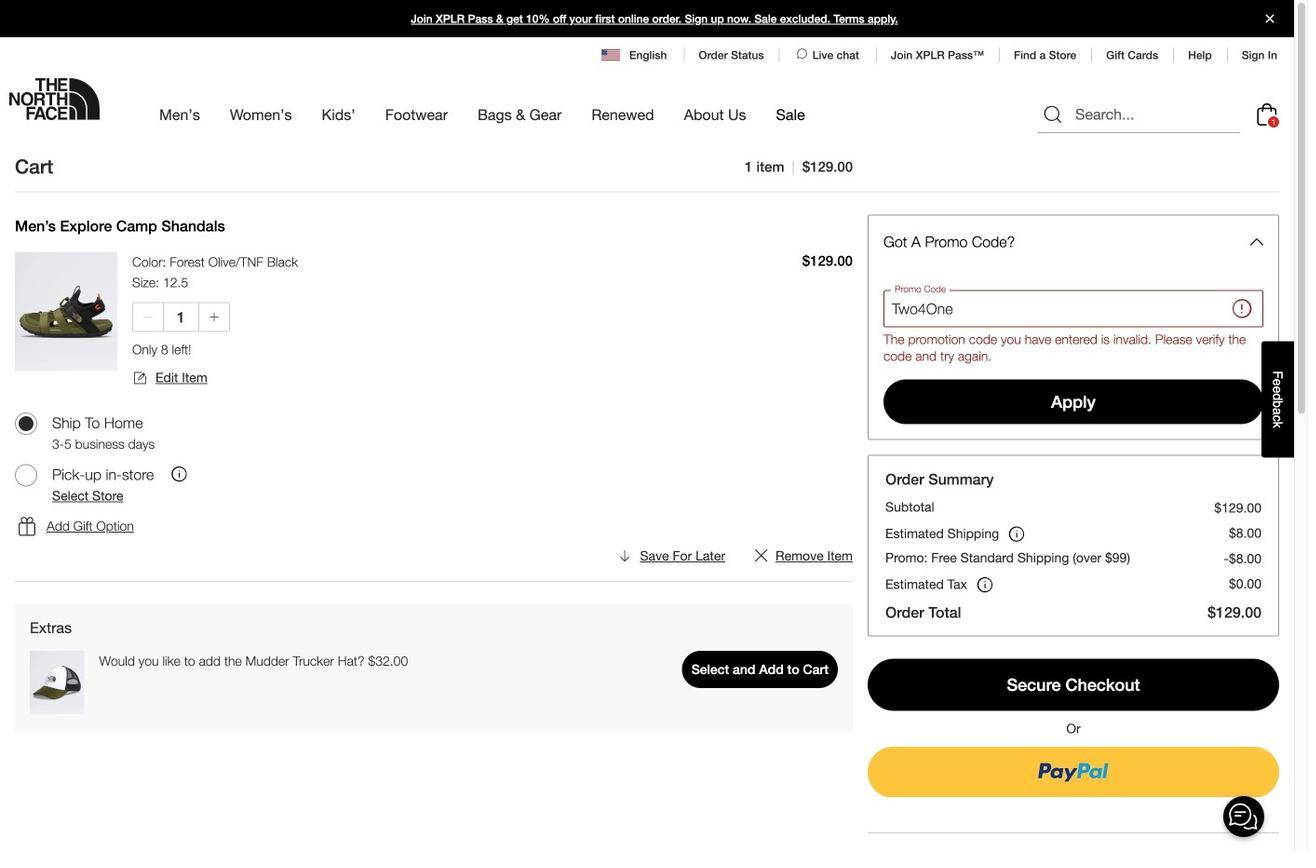 Task type: describe. For each thing, give the bounding box(es) containing it.
estimated shipping tooltip image
[[1007, 524, 1027, 545]]

this item can be picked up from the selected store depending on the item availability at the store. image
[[169, 464, 190, 485]]

edit item image
[[132, 370, 148, 386]]



Task type: locate. For each thing, give the bounding box(es) containing it.
None text field
[[884, 290, 1264, 327]]

None number field
[[164, 303, 198, 331]]

increase image
[[208, 311, 220, 323]]

estimated tax tooltip image
[[975, 575, 996, 595]]

the north face home page image
[[9, 78, 100, 120]]

remove item image
[[755, 549, 768, 562]]

search all image
[[1042, 103, 1064, 126]]

men's explore camp shandals image
[[15, 252, 117, 371]]

save for later image
[[617, 548, 633, 564]]

alert
[[884, 331, 1264, 365]]

close image
[[1258, 14, 1282, 23]]

mudder trucker hat image
[[30, 651, 84, 714]]

Search search field
[[1038, 96, 1240, 133]]



Task type: vqa. For each thing, say whether or not it's contained in the screenshot.
Close image on the right
yes



